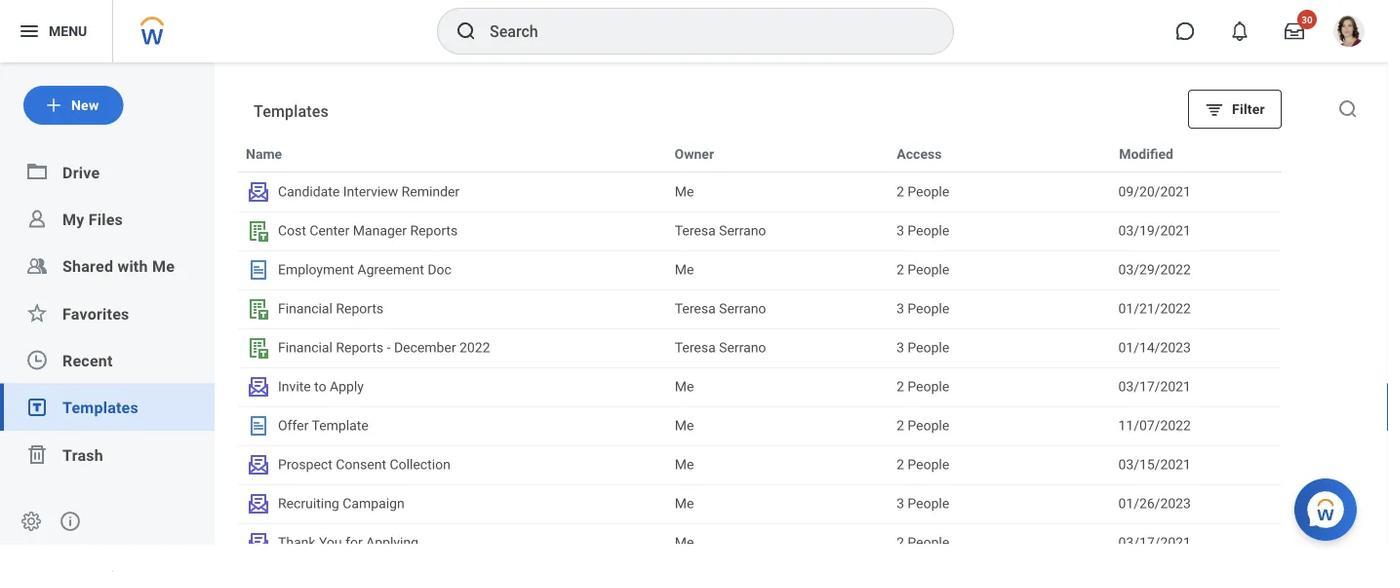 Task type: describe. For each thing, give the bounding box(es) containing it.
6 me cell from the top
[[667, 486, 889, 523]]

owner
[[675, 146, 714, 162]]

access
[[897, 146, 942, 162]]

3 people for 01/14/2023
[[897, 340, 949, 356]]

01/26/2023
[[1118, 496, 1191, 512]]

2 teresa from the top
[[675, 301, 716, 317]]

center
[[310, 223, 350, 239]]

people for reminder
[[908, 184, 949, 200]]

employment
[[278, 262, 354, 278]]

09/20/2021
[[1118, 184, 1191, 200]]

row containing financial reports
[[238, 290, 1282, 329]]

4 me cell from the top
[[667, 408, 889, 445]]

prospect
[[278, 457, 332, 473]]

people for apply
[[908, 379, 949, 395]]

apply
[[330, 379, 364, 395]]

me for employment agreement doc
[[675, 262, 694, 278]]

favorites button
[[62, 305, 129, 323]]

4 2 people from the top
[[897, 418, 949, 434]]

item list region
[[215, 62, 1305, 563]]

2 serrano from the top
[[719, 301, 766, 317]]

row containing cost center manager reports
[[238, 212, 1282, 251]]

me cell for reminder
[[667, 174, 889, 211]]

my files button
[[62, 210, 123, 229]]

2 teresa serrano cell from the top
[[667, 291, 889, 328]]

shared with me button
[[62, 258, 175, 276]]

me cell for apply
[[667, 369, 889, 406]]

prospect consent collection link
[[247, 454, 659, 477]]

03/15/2021
[[1118, 457, 1191, 473]]

reports for financial reports - december 2022
[[336, 340, 384, 356]]

03/29/2022
[[1118, 262, 1191, 278]]

3 for 03/19/2021
[[897, 223, 904, 239]]

modified
[[1119, 146, 1174, 162]]

2 people for reminder
[[897, 184, 949, 200]]

4 2 from the top
[[897, 418, 904, 434]]

invite
[[278, 379, 311, 395]]

3 people link for 01/14/2023
[[897, 338, 1103, 359]]

thank
[[278, 535, 316, 551]]

2 people for for
[[897, 535, 949, 551]]

me for thank you for applying
[[675, 535, 694, 551]]

gear image
[[20, 510, 43, 534]]

1 vertical spatial templates
[[62, 399, 139, 418]]

row containing employment agreement doc
[[238, 251, 1282, 290]]

2 for collection
[[897, 457, 904, 473]]

candidate
[[278, 184, 340, 200]]

01/14/2023
[[1118, 340, 1191, 356]]

teresa serrano cell for december
[[667, 330, 889, 367]]

favorites
[[62, 305, 129, 323]]

manager
[[353, 223, 407, 239]]

to
[[314, 379, 326, 395]]

template
[[312, 418, 369, 434]]

-
[[387, 340, 391, 356]]

financial for financial reports - december 2022
[[278, 340, 333, 356]]

row containing name
[[238, 134, 1282, 173]]

teresa for december
[[675, 340, 716, 356]]

trash button
[[62, 446, 103, 465]]

30
[[1302, 14, 1313, 25]]

2 for reminder
[[897, 184, 904, 200]]

new button
[[23, 86, 123, 125]]

2 for doc
[[897, 262, 904, 278]]

offer template
[[278, 418, 369, 434]]

financial reports - december 2022 link
[[247, 337, 659, 360]]

3 people link for 01/21/2022
[[897, 299, 1103, 320]]

3 people for 03/19/2021
[[897, 223, 949, 239]]

workbook template image for financial reports
[[247, 298, 270, 321]]

3 for 01/26/2023
[[897, 496, 904, 512]]

recruiting campaign
[[278, 496, 405, 512]]

people for doc
[[908, 262, 949, 278]]

2 teresa serrano from the top
[[675, 301, 766, 317]]

2 people link for for
[[897, 533, 1103, 554]]

4 2 people link from the top
[[897, 416, 1103, 437]]

justify image
[[18, 20, 41, 43]]

applying
[[366, 535, 419, 551]]

workbook template image for financial reports - december 2022
[[247, 337, 270, 360]]

shared
[[62, 258, 113, 276]]

profile logan mcneil image
[[1334, 16, 1365, 51]]

2 people link for reminder
[[897, 181, 1103, 203]]

files
[[89, 210, 123, 229]]

me for offer template
[[675, 418, 694, 434]]

row containing financial reports - december 2022
[[238, 329, 1282, 368]]

doc
[[428, 262, 452, 278]]

03/17/2021 for thank you for applying
[[1118, 535, 1191, 551]]

3 people link for 03/19/2021
[[897, 220, 1103, 242]]

with
[[117, 258, 148, 276]]

templates inside item list region
[[254, 102, 329, 120]]

me cell for collection
[[667, 447, 889, 484]]

workbook template image for financial reports
[[247, 298, 270, 321]]

1 horizontal spatial search image
[[1337, 98, 1360, 121]]

name
[[246, 146, 282, 162]]



Task type: locate. For each thing, give the bounding box(es) containing it.
1 3 from the top
[[897, 223, 904, 239]]

5 2 from the top
[[897, 457, 904, 473]]

1 vertical spatial search image
[[1337, 98, 1360, 121]]

1 3 people link from the top
[[897, 220, 1103, 242]]

03/17/2021 for invite to apply
[[1118, 379, 1191, 395]]

me cell
[[667, 174, 889, 211], [667, 252, 889, 289], [667, 369, 889, 406], [667, 408, 889, 445], [667, 447, 889, 484], [667, 486, 889, 523], [667, 525, 889, 562]]

my
[[62, 210, 84, 229]]

1 vertical spatial financial
[[278, 340, 333, 356]]

templates up name
[[254, 102, 329, 120]]

menu
[[49, 23, 87, 39]]

1 vertical spatial serrano
[[719, 301, 766, 317]]

inbox large image
[[1285, 21, 1304, 41]]

teresa serrano for december
[[675, 340, 766, 356]]

recruiting campaign link
[[247, 493, 659, 516]]

2 people link for doc
[[897, 260, 1103, 281]]

workbook template image for cost center manager reports
[[247, 220, 270, 243]]

1 teresa serrano from the top
[[675, 223, 766, 239]]

03/19/2021
[[1118, 223, 1191, 239]]

trash image
[[25, 443, 49, 466]]

teresa serrano cell for reports
[[667, 213, 889, 250]]

3 me cell from the top
[[667, 369, 889, 406]]

2 vertical spatial teresa serrano cell
[[667, 330, 889, 367]]

2 people link
[[897, 181, 1103, 203], [897, 260, 1103, 281], [897, 377, 1103, 398], [897, 416, 1103, 437], [897, 455, 1103, 476], [897, 533, 1103, 554]]

grid inside item list region
[[238, 134, 1282, 563]]

Search Workday  search field
[[490, 10, 913, 53]]

2 2 from the top
[[897, 262, 904, 278]]

4 people from the top
[[908, 301, 949, 317]]

invite to apply
[[278, 379, 364, 395]]

me for candidate interview reminder
[[675, 184, 694, 200]]

2 for apply
[[897, 379, 904, 395]]

1 serrano from the top
[[719, 223, 766, 239]]

1 vertical spatial teresa
[[675, 301, 716, 317]]

campaign
[[343, 496, 405, 512]]

3 for 01/21/2022
[[897, 301, 904, 317]]

row containing offer template
[[238, 407, 1282, 446]]

me cell for for
[[667, 525, 889, 562]]

december
[[394, 340, 456, 356]]

2 row from the top
[[238, 173, 1282, 212]]

financial for financial reports
[[278, 301, 333, 317]]

2 me cell from the top
[[667, 252, 889, 289]]

2 vertical spatial teresa serrano
[[675, 340, 766, 356]]

serrano
[[719, 223, 766, 239], [719, 301, 766, 317], [719, 340, 766, 356]]

reports down reminder at the top left of page
[[410, 223, 458, 239]]

1 financial from the top
[[278, 301, 333, 317]]

candidate interview reminder
[[278, 184, 460, 200]]

3 people for 01/26/2023
[[897, 496, 949, 512]]

2 for for
[[897, 535, 904, 551]]

0 vertical spatial teresa serrano
[[675, 223, 766, 239]]

prospect consent collection
[[278, 457, 451, 473]]

cost center manager reports link
[[247, 220, 659, 243]]

document template image
[[247, 259, 270, 282], [247, 259, 270, 282], [247, 415, 270, 438]]

serrano for reports
[[719, 223, 766, 239]]

1 people from the top
[[908, 184, 949, 200]]

5 me cell from the top
[[667, 447, 889, 484]]

people for manager
[[908, 223, 949, 239]]

1 03/17/2021 from the top
[[1118, 379, 1191, 395]]

3 2 from the top
[[897, 379, 904, 395]]

9 row from the top
[[238, 446, 1282, 485]]

me for invite to apply
[[675, 379, 694, 395]]

serrano for december
[[719, 340, 766, 356]]

shared with me
[[62, 258, 175, 276]]

collection
[[390, 457, 451, 473]]

5 2 people link from the top
[[897, 455, 1103, 476]]

6 2 people link from the top
[[897, 533, 1103, 554]]

folder open image
[[25, 160, 49, 184]]

row containing invite to apply
[[238, 368, 1282, 407]]

financial up invite
[[278, 340, 333, 356]]

row containing recruiting campaign
[[238, 485, 1282, 524]]

8 row from the top
[[238, 407, 1282, 446]]

03/17/2021 up 11/07/2022
[[1118, 379, 1191, 395]]

2 2 people link from the top
[[897, 260, 1103, 281]]

6 2 people from the top
[[897, 535, 949, 551]]

0 vertical spatial workbook template image
[[247, 220, 270, 243]]

2 people
[[897, 184, 949, 200], [897, 262, 949, 278], [897, 379, 949, 395], [897, 418, 949, 434], [897, 457, 949, 473], [897, 535, 949, 551]]

teresa serrano for reports
[[675, 223, 766, 239]]

3 people for 01/21/2022
[[897, 301, 949, 317]]

filter
[[1232, 101, 1265, 117]]

financial reports
[[278, 301, 384, 317]]

2 people for doc
[[897, 262, 949, 278]]

teresa for reports
[[675, 223, 716, 239]]

plus image
[[44, 96, 63, 115]]

menu button
[[0, 0, 112, 62]]

0 vertical spatial teresa
[[675, 223, 716, 239]]

2
[[897, 184, 904, 200], [897, 262, 904, 278], [897, 379, 904, 395], [897, 418, 904, 434], [897, 457, 904, 473], [897, 535, 904, 551]]

clock image
[[25, 349, 49, 372]]

1 teresa serrano cell from the top
[[667, 213, 889, 250]]

3 3 from the top
[[897, 340, 904, 356]]

2 vertical spatial reports
[[336, 340, 384, 356]]

trash
[[62, 446, 103, 465]]

3 for 01/14/2023
[[897, 340, 904, 356]]

11/07/2022
[[1118, 418, 1191, 434]]

invite to apply link
[[247, 376, 659, 399]]

0 vertical spatial teresa serrano cell
[[667, 213, 889, 250]]

reports for financial reports
[[336, 301, 384, 317]]

cost center manager reports
[[278, 223, 458, 239]]

templates down recent at the left of the page
[[62, 399, 139, 418]]

2 3 from the top
[[897, 301, 904, 317]]

6 row from the top
[[238, 329, 1282, 368]]

shared with me image
[[25, 254, 49, 278]]

info image
[[59, 510, 82, 534]]

people
[[908, 184, 949, 200], [908, 223, 949, 239], [908, 262, 949, 278], [908, 301, 949, 317], [908, 340, 949, 356], [908, 379, 949, 395], [908, 418, 949, 434], [908, 457, 949, 473], [908, 496, 949, 512], [908, 535, 949, 551]]

row containing candidate interview reminder
[[238, 173, 1282, 212]]

grid
[[238, 134, 1282, 563]]

financial reports link
[[247, 298, 659, 321]]

2 3 people link from the top
[[897, 299, 1103, 320]]

you
[[319, 535, 342, 551]]

recent
[[62, 352, 113, 370]]

3 people
[[897, 223, 949, 239], [897, 301, 949, 317], [897, 340, 949, 356], [897, 496, 949, 512]]

2 people link for apply
[[897, 377, 1103, 398]]

2 financial from the top
[[278, 340, 333, 356]]

6 people from the top
[[908, 379, 949, 395]]

workbook template image for cost center manager reports
[[247, 220, 270, 243]]

1 me cell from the top
[[667, 174, 889, 211]]

11 row from the top
[[238, 524, 1282, 563]]

people for collection
[[908, 457, 949, 473]]

0 horizontal spatial search image
[[455, 20, 478, 43]]

2 people link for collection
[[897, 455, 1103, 476]]

0 vertical spatial reports
[[410, 223, 458, 239]]

workbook template image
[[247, 220, 270, 243], [247, 298, 270, 321], [247, 337, 270, 360], [247, 337, 270, 360]]

1 vertical spatial teresa serrano cell
[[667, 291, 889, 328]]

offer template link
[[247, 415, 659, 438]]

0 vertical spatial templates
[[254, 102, 329, 120]]

my files
[[62, 210, 123, 229]]

financial down employment at left top
[[278, 301, 333, 317]]

search image
[[455, 20, 478, 43], [1337, 98, 1360, 121]]

1 3 people from the top
[[897, 223, 949, 239]]

3 2 people from the top
[[897, 379, 949, 395]]

candidate interview reminder link
[[247, 180, 659, 204]]

3 teresa serrano from the top
[[675, 340, 766, 356]]

1 2 people from the top
[[897, 184, 949, 200]]

1 horizontal spatial templates
[[254, 102, 329, 120]]

3 teresa serrano cell from the top
[[667, 330, 889, 367]]

reminder
[[402, 184, 460, 200]]

workbook template image left the "financial reports"
[[247, 298, 270, 321]]

3 serrano from the top
[[719, 340, 766, 356]]

filter image
[[1205, 100, 1224, 119]]

2 2 people from the top
[[897, 262, 949, 278]]

workbook template image left cost
[[247, 220, 270, 243]]

1 row from the top
[[238, 134, 1282, 173]]

3 2 people link from the top
[[897, 377, 1103, 398]]

teresa
[[675, 223, 716, 239], [675, 301, 716, 317], [675, 340, 716, 356]]

2 3 people from the top
[[897, 301, 949, 317]]

drive button
[[62, 163, 100, 182]]

financial reports - december 2022
[[278, 340, 490, 356]]

2 people from the top
[[908, 223, 949, 239]]

2 workbook template image from the top
[[247, 298, 270, 321]]

1 vertical spatial workbook template image
[[247, 298, 270, 321]]

cost
[[278, 223, 306, 239]]

5 2 people from the top
[[897, 457, 949, 473]]

5 row from the top
[[238, 290, 1282, 329]]

new
[[71, 97, 99, 113]]

0 vertical spatial financial
[[278, 301, 333, 317]]

me for prospect consent collection
[[675, 457, 694, 473]]

4 3 from the top
[[897, 496, 904, 512]]

5 people from the top
[[908, 340, 949, 356]]

2 people for apply
[[897, 379, 949, 395]]

6 2 from the top
[[897, 535, 904, 551]]

workday assistant region
[[1295, 471, 1365, 541]]

reports left the '-'
[[336, 340, 384, 356]]

0 vertical spatial search image
[[455, 20, 478, 43]]

3 3 people from the top
[[897, 340, 949, 356]]

0 vertical spatial serrano
[[719, 223, 766, 239]]

grid containing name
[[238, 134, 1282, 563]]

star image
[[25, 302, 49, 325]]

templates button
[[62, 399, 139, 418]]

7 row from the top
[[238, 368, 1282, 407]]

row
[[238, 134, 1282, 173], [238, 173, 1282, 212], [238, 212, 1282, 251], [238, 251, 1282, 290], [238, 290, 1282, 329], [238, 329, 1282, 368], [238, 368, 1282, 407], [238, 407, 1282, 446], [238, 446, 1282, 485], [238, 485, 1282, 524], [238, 524, 1282, 563]]

3 people link for 01/26/2023
[[897, 494, 1103, 515]]

drive
[[62, 163, 100, 182]]

3 people link
[[897, 220, 1103, 242], [897, 299, 1103, 320], [897, 338, 1103, 359], [897, 494, 1103, 515]]

consent
[[336, 457, 386, 473]]

1 teresa from the top
[[675, 223, 716, 239]]

offer
[[278, 418, 309, 434]]

7 people from the top
[[908, 418, 949, 434]]

teresa serrano
[[675, 223, 766, 239], [675, 301, 766, 317], [675, 340, 766, 356]]

3 row from the top
[[238, 212, 1282, 251]]

3 people from the top
[[908, 262, 949, 278]]

10 people from the top
[[908, 535, 949, 551]]

3
[[897, 223, 904, 239], [897, 301, 904, 317], [897, 340, 904, 356], [897, 496, 904, 512]]

me for recruiting campaign
[[675, 496, 694, 512]]

people for -
[[908, 340, 949, 356]]

1 vertical spatial teresa serrano
[[675, 301, 766, 317]]

10 row from the top
[[238, 485, 1282, 524]]

user image
[[25, 207, 49, 231]]

01/21/2022
[[1118, 301, 1191, 317]]

employment agreement doc link
[[247, 259, 659, 282]]

1 vertical spatial reports
[[336, 301, 384, 317]]

8 people from the top
[[908, 457, 949, 473]]

employment agreement doc
[[278, 262, 452, 278]]

reports down employment agreement doc
[[336, 301, 384, 317]]

financial
[[278, 301, 333, 317], [278, 340, 333, 356]]

03/17/2021 down 01/26/2023
[[1118, 535, 1191, 551]]

4 row from the top
[[238, 251, 1282, 290]]

2 03/17/2021 from the top
[[1118, 535, 1191, 551]]

notification template image
[[247, 180, 270, 204], [247, 180, 270, 204], [247, 454, 270, 477], [247, 493, 270, 516]]

1 workbook template image from the top
[[247, 220, 270, 243]]

workbook template image
[[247, 220, 270, 243], [247, 298, 270, 321]]

thank you for applying link
[[247, 532, 659, 555]]

2 people for collection
[[897, 457, 949, 473]]

teresa serrano cell
[[667, 213, 889, 250], [667, 291, 889, 328], [667, 330, 889, 367]]

interview
[[343, 184, 398, 200]]

document template image
[[247, 415, 270, 438]]

recent button
[[62, 352, 113, 370]]

agreement
[[357, 262, 424, 278]]

1 vertical spatial 03/17/2021
[[1118, 535, 1191, 551]]

me
[[675, 184, 694, 200], [152, 258, 175, 276], [675, 262, 694, 278], [675, 379, 694, 395], [675, 418, 694, 434], [675, 457, 694, 473], [675, 496, 694, 512], [675, 535, 694, 551]]

row containing prospect consent collection
[[238, 446, 1282, 485]]

1 2 from the top
[[897, 184, 904, 200]]

templates
[[254, 102, 329, 120], [62, 399, 139, 418]]

3 teresa from the top
[[675, 340, 716, 356]]

2022
[[460, 340, 490, 356]]

2 vertical spatial serrano
[[719, 340, 766, 356]]

thank you for applying
[[278, 535, 419, 551]]

1 2 people link from the top
[[897, 181, 1103, 203]]

7 me cell from the top
[[667, 525, 889, 562]]

row containing thank you for applying
[[238, 524, 1282, 563]]

03/17/2021
[[1118, 379, 1191, 395], [1118, 535, 1191, 551]]

document template image for employment agreement doc
[[247, 259, 270, 282]]

recruiting
[[278, 496, 339, 512]]

filter button
[[1188, 90, 1282, 129]]

2 vertical spatial teresa
[[675, 340, 716, 356]]

for
[[345, 535, 363, 551]]

document template image for offer template
[[247, 415, 270, 438]]

notifications large image
[[1230, 21, 1250, 41]]

0 vertical spatial 03/17/2021
[[1118, 379, 1191, 395]]

9 people from the top
[[908, 496, 949, 512]]

people for for
[[908, 535, 949, 551]]

0 horizontal spatial templates
[[62, 399, 139, 418]]

4 3 people from the top
[[897, 496, 949, 512]]

4 3 people link from the top
[[897, 494, 1103, 515]]

30 button
[[1273, 10, 1317, 53]]

notification template image
[[247, 376, 270, 399], [247, 376, 270, 399], [247, 454, 270, 477], [247, 493, 270, 516], [247, 532, 270, 555], [247, 532, 270, 555]]

reports
[[410, 223, 458, 239], [336, 301, 384, 317], [336, 340, 384, 356]]

3 3 people link from the top
[[897, 338, 1103, 359]]

me cell for doc
[[667, 252, 889, 289]]



Task type: vqa. For each thing, say whether or not it's contained in the screenshot.
Files
yes



